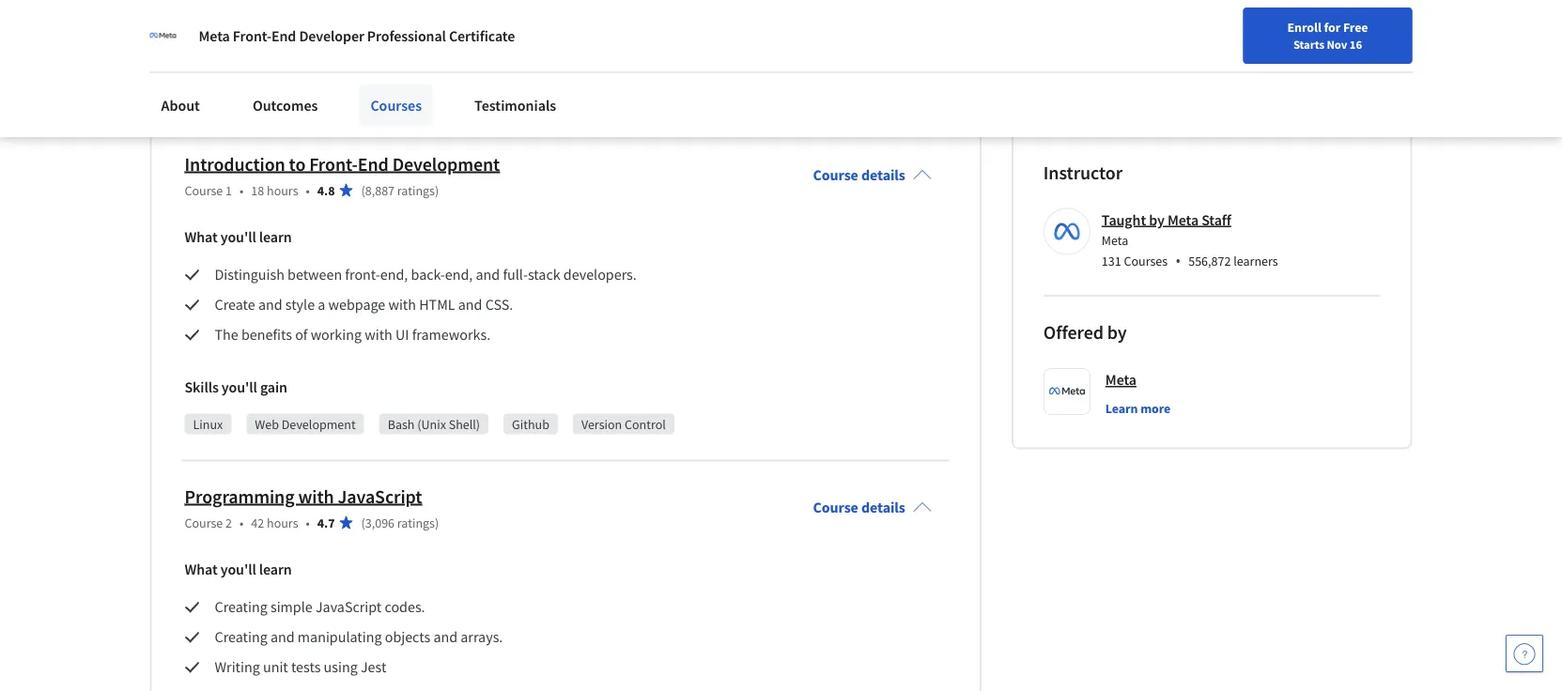 Task type: describe. For each thing, give the bounding box(es) containing it.
bash
[[388, 416, 415, 433]]

for
[[155, 9, 176, 28]]

• right 1
[[240, 182, 244, 199]]

( for front-
[[361, 182, 365, 199]]

1 the from the left
[[166, 21, 187, 40]]

writing
[[215, 658, 260, 677]]

learn more
[[1106, 400, 1171, 417]]

• left 4.7
[[306, 514, 310, 531]]

javascript for simple
[[316, 598, 382, 617]]

testimonials link
[[463, 85, 568, 126]]

writing unit tests using jest
[[215, 658, 390, 677]]

courses link
[[359, 85, 433, 126]]

be
[[378, 21, 394, 40]]

42
[[251, 514, 264, 531]]

creating and manipulating objects and arrays.
[[215, 628, 503, 647]]

more
[[1141, 400, 1171, 417]]

2 the from the left
[[232, 21, 253, 40]]

together
[[755, 21, 808, 40]]

131
[[1102, 253, 1122, 270]]

0 vertical spatial end
[[190, 21, 214, 40]]

jest
[[361, 658, 387, 677]]

frameworks.
[[412, 326, 491, 344]]

simple
[[271, 598, 313, 617]]

meta right 'meta' image
[[199, 26, 230, 45]]

webpage
[[328, 295, 386, 314]]

create and style a webpage with html and css.
[[215, 295, 513, 314]]

of inside at the end of the program, there will be a capstone project where you will bring your new skillset together to create the front-end web application.
[[217, 21, 229, 40]]

staff
[[1202, 210, 1232, 229]]

for link
[[148, 0, 256, 38]]

hours for programming
[[267, 514, 298, 531]]

1 vertical spatial you'll
[[222, 378, 257, 397]]

bash (unix shell)
[[388, 416, 480, 433]]

1 vertical spatial with
[[365, 326, 393, 344]]

meta left the staff
[[1168, 210, 1199, 229]]

free
[[1344, 19, 1369, 36]]

(unix
[[417, 416, 446, 433]]

hours for introduction
[[267, 182, 298, 199]]

ratings for javascript
[[397, 514, 435, 531]]

your inside at the end of the program, there will be a capstone project where you will bring your new skillset together to create the front-end web application.
[[647, 21, 675, 40]]

shell)
[[449, 416, 480, 433]]

course details button for introduction to front-end development
[[798, 139, 947, 211]]

bring
[[611, 21, 644, 40]]

skillset
[[708, 21, 752, 40]]

1 vertical spatial end
[[185, 44, 209, 62]]

and left full-
[[476, 265, 500, 284]]

you
[[559, 21, 583, 40]]

by for taught
[[1149, 210, 1165, 229]]

for
[[1325, 19, 1341, 36]]

course details for introduction to front-end development
[[813, 166, 906, 185]]

the
[[215, 326, 238, 344]]

creating for creating and manipulating objects and arrays.
[[215, 628, 268, 647]]

0 horizontal spatial courses
[[371, 96, 422, 115]]

by for offered
[[1108, 321, 1127, 344]]

course 2 • 42 hours •
[[185, 514, 310, 531]]

style
[[285, 295, 315, 314]]

creating simple javascript codes.
[[215, 598, 425, 617]]

1
[[226, 182, 232, 199]]

web
[[255, 416, 279, 433]]

course 1 • 18 hours •
[[185, 182, 310, 199]]

1 horizontal spatial your
[[1014, 59, 1039, 76]]

version
[[582, 416, 622, 433]]

create
[[215, 295, 255, 314]]

find your new career
[[987, 59, 1105, 76]]

and up unit
[[271, 628, 295, 647]]

distinguish between front-end, back-end, and full-stack developers.
[[215, 265, 637, 284]]

0 vertical spatial with
[[389, 295, 416, 314]]

programming
[[185, 485, 295, 508]]

programming with javascript
[[185, 485, 422, 508]]

ratings for front-
[[397, 182, 435, 199]]

program,
[[256, 21, 314, 40]]

meta up learn
[[1106, 371, 1137, 389]]

meta link
[[1106, 368, 1137, 391]]

working
[[311, 326, 362, 344]]

find
[[987, 59, 1011, 76]]

( 3,096 ratings )
[[361, 514, 439, 531]]

creating for creating simple javascript codes.
[[215, 598, 268, 617]]

where
[[517, 21, 556, 40]]

( 8,887 ratings )
[[361, 182, 439, 199]]

tests
[[291, 658, 321, 677]]

capstone
[[408, 21, 467, 40]]

control
[[625, 416, 666, 433]]

meta up 131
[[1102, 232, 1129, 249]]

taught by meta staff meta 131 courses • 556,872 learners
[[1102, 210, 1279, 271]]

shopping cart: 1 item image
[[1123, 52, 1159, 82]]

details for programming with javascript
[[862, 498, 906, 517]]

introduction
[[185, 152, 285, 176]]

testimonials
[[475, 96, 557, 115]]

courses inside taught by meta staff meta 131 courses • 556,872 learners
[[1124, 253, 1168, 270]]

certificate
[[449, 26, 515, 45]]

meta front-end developer professional certificate
[[199, 26, 515, 45]]

2 vertical spatial with
[[298, 485, 334, 508]]

the benefits of working with ui frameworks.
[[215, 326, 491, 344]]

developer
[[299, 26, 364, 45]]

introduction to front-end development link
[[185, 152, 500, 176]]

career
[[1068, 59, 1105, 76]]

1 horizontal spatial end
[[358, 152, 389, 176]]

find your new career link
[[977, 56, 1114, 80]]

about
[[161, 96, 200, 115]]

introduction to front-end development
[[185, 152, 500, 176]]

using
[[324, 658, 358, 677]]

taught by meta staff link
[[1102, 210, 1232, 229]]

you'll for creating simple javascript codes.
[[221, 561, 256, 579]]



Task type: locate. For each thing, give the bounding box(es) containing it.
0 vertical spatial you'll
[[221, 228, 256, 247]]

556,872
[[1189, 253, 1232, 270]]

what
[[185, 228, 218, 247], [185, 561, 218, 579]]

1 vertical spatial learn
[[259, 561, 292, 579]]

courses right 131
[[1124, 253, 1168, 270]]

web development
[[255, 416, 356, 433]]

taught
[[1102, 210, 1147, 229]]

0 horizontal spatial development
[[282, 416, 356, 433]]

css.
[[486, 295, 513, 314]]

front- down at
[[150, 44, 185, 62]]

a inside at the end of the program, there will be a capstone project where you will bring your new skillset together to create the front-end web application.
[[397, 21, 405, 40]]

new
[[678, 21, 705, 40]]

the right at
[[166, 21, 187, 40]]

2 will from the left
[[586, 21, 608, 40]]

what up distinguish
[[185, 228, 218, 247]]

1 horizontal spatial front-
[[309, 152, 358, 176]]

( for javascript
[[361, 514, 365, 531]]

skills
[[185, 378, 219, 397]]

2 learn from the top
[[259, 561, 292, 579]]

end left developer
[[272, 26, 296, 45]]

1 ( from the top
[[361, 182, 365, 199]]

enroll for free starts nov 16
[[1288, 19, 1369, 52]]

0 vertical spatial front-
[[233, 26, 272, 45]]

learners
[[1234, 253, 1279, 270]]

1 vertical spatial )
[[435, 514, 439, 531]]

you'll
[[221, 228, 256, 247], [222, 378, 257, 397], [221, 561, 256, 579]]

course
[[813, 166, 859, 185], [185, 182, 223, 199], [813, 498, 859, 517], [185, 514, 223, 531]]

ui
[[396, 326, 409, 344]]

enroll
[[1288, 19, 1322, 36]]

project
[[470, 21, 514, 40]]

front-
[[233, 26, 272, 45], [309, 152, 358, 176]]

• left 4.8
[[306, 182, 310, 199]]

1 horizontal spatial a
[[397, 21, 405, 40]]

1 vertical spatial a
[[318, 295, 325, 314]]

what you'll learn for creating simple javascript codes.
[[185, 561, 292, 579]]

0 vertical spatial )
[[435, 182, 439, 199]]

nov
[[1327, 37, 1348, 52]]

)
[[435, 182, 439, 199], [435, 514, 439, 531]]

0 vertical spatial to
[[811, 21, 824, 40]]

0 horizontal spatial to
[[289, 152, 306, 176]]

with
[[389, 295, 416, 314], [365, 326, 393, 344], [298, 485, 334, 508]]

details
[[862, 166, 906, 185], [862, 498, 906, 517]]

manipulating
[[298, 628, 382, 647]]

to inside at the end of the program, there will be a capstone project where you will bring your new skillset together to create the front-end web application.
[[811, 21, 824, 40]]

new
[[1041, 59, 1066, 76]]

learn for distinguish
[[259, 228, 292, 247]]

learn more button
[[1106, 399, 1171, 418]]

between
[[288, 265, 342, 284]]

) for introduction to front-end development
[[435, 182, 439, 199]]

learn for creating
[[259, 561, 292, 579]]

learn
[[1106, 400, 1138, 417]]

1 ) from the top
[[435, 182, 439, 199]]

0 vertical spatial learn
[[259, 228, 292, 247]]

english
[[1202, 59, 1248, 78]]

0 vertical spatial end
[[272, 26, 296, 45]]

) right 3,096
[[435, 514, 439, 531]]

outcomes
[[253, 96, 318, 115]]

at the end of the program, there will be a capstone project where you will bring your new skillset together to create the front-end web application.
[[150, 21, 893, 62]]

1 horizontal spatial front-
[[345, 265, 380, 284]]

1 vertical spatial what you'll learn
[[185, 561, 292, 579]]

0 vertical spatial your
[[647, 21, 675, 40]]

and
[[476, 265, 500, 284], [258, 295, 282, 314], [458, 295, 483, 314], [271, 628, 295, 647], [434, 628, 458, 647]]

your
[[647, 21, 675, 40], [1014, 59, 1039, 76]]

2 creating from the top
[[215, 628, 268, 647]]

0 vertical spatial creating
[[215, 598, 268, 617]]

with left ui
[[365, 326, 393, 344]]

4.8
[[317, 182, 335, 199]]

development up ( 8,887 ratings )
[[393, 152, 500, 176]]

• inside taught by meta staff meta 131 courses • 556,872 learners
[[1176, 251, 1181, 271]]

learn up distinguish
[[259, 228, 292, 247]]

what for creating simple javascript codes.
[[185, 561, 218, 579]]

what down course 2 • 42 hours •
[[185, 561, 218, 579]]

None search field
[[268, 49, 719, 87]]

courses
[[371, 96, 422, 115], [1124, 253, 1168, 270]]

2 details from the top
[[862, 498, 906, 517]]

0 vertical spatial course details button
[[798, 139, 947, 211]]

18
[[251, 182, 264, 199]]

1 will from the left
[[353, 21, 375, 40]]

what for distinguish between front-end, back-end, and full-stack developers.
[[185, 228, 218, 247]]

• left "556,872" at the right top of page
[[1176, 251, 1181, 271]]

1 vertical spatial course details
[[813, 498, 906, 517]]

at
[[150, 21, 163, 40]]

( right 4.7
[[361, 514, 365, 531]]

arrays.
[[461, 628, 503, 647]]

with up 4.7
[[298, 485, 334, 508]]

end up the 8,887
[[358, 152, 389, 176]]

course details button for programming with javascript
[[798, 472, 947, 544]]

ratings
[[397, 182, 435, 199], [397, 514, 435, 531]]

2 what from the top
[[185, 561, 218, 579]]

1 course details button from the top
[[798, 139, 947, 211]]

1 creating from the top
[[215, 598, 268, 617]]

front- inside at the end of the program, there will be a capstone project where you will bring your new skillset together to create the front-end web application.
[[150, 44, 185, 62]]

front-
[[150, 44, 185, 62], [345, 265, 380, 284]]

linux
[[193, 416, 223, 433]]

0 vertical spatial hours
[[267, 182, 298, 199]]

and left the 'css.'
[[458, 295, 483, 314]]

you'll up distinguish
[[221, 228, 256, 247]]

what you'll learn up distinguish
[[185, 228, 292, 247]]

) for programming with javascript
[[435, 514, 439, 531]]

hours right 18
[[267, 182, 298, 199]]

unit
[[263, 658, 288, 677]]

front- up create and style a webpage with html and css.
[[345, 265, 380, 284]]

objects
[[385, 628, 431, 647]]

by inside taught by meta staff meta 131 courses • 556,872 learners
[[1149, 210, 1165, 229]]

will left be
[[353, 21, 375, 40]]

1 horizontal spatial end,
[[445, 265, 473, 284]]

help center image
[[1514, 643, 1537, 665]]

0 vertical spatial what
[[185, 228, 218, 247]]

what you'll learn for distinguish between front-end, back-end, and full-stack developers.
[[185, 228, 292, 247]]

full-
[[503, 265, 528, 284]]

1 vertical spatial end
[[358, 152, 389, 176]]

0 horizontal spatial a
[[318, 295, 325, 314]]

courses down professional
[[371, 96, 422, 115]]

there
[[317, 21, 350, 40]]

github
[[512, 416, 550, 433]]

) right the 8,887
[[435, 182, 439, 199]]

the
[[166, 21, 187, 40], [232, 21, 253, 40], [869, 21, 890, 40]]

distinguish
[[215, 265, 285, 284]]

version control
[[582, 416, 666, 433]]

0 horizontal spatial your
[[647, 21, 675, 40]]

1 horizontal spatial to
[[811, 21, 824, 40]]

front- up 4.8
[[309, 152, 358, 176]]

0 vertical spatial development
[[393, 152, 500, 176]]

2
[[226, 514, 232, 531]]

1 vertical spatial what
[[185, 561, 218, 579]]

0 vertical spatial a
[[397, 21, 405, 40]]

( down the introduction to front-end development at top
[[361, 182, 365, 199]]

with up ui
[[389, 295, 416, 314]]

0 vertical spatial of
[[217, 21, 229, 40]]

2 ( from the top
[[361, 514, 365, 531]]

1 hours from the top
[[267, 182, 298, 199]]

0 horizontal spatial by
[[1108, 321, 1127, 344]]

the up web on the left of page
[[232, 21, 253, 40]]

web
[[212, 44, 239, 62]]

back-
[[411, 265, 445, 284]]

1 vertical spatial creating
[[215, 628, 268, 647]]

2 ratings from the top
[[397, 514, 435, 531]]

1 details from the top
[[862, 166, 906, 185]]

0 horizontal spatial the
[[166, 21, 187, 40]]

0 horizontal spatial will
[[353, 21, 375, 40]]

2 ) from the top
[[435, 514, 439, 531]]

skills you'll gain
[[185, 378, 288, 397]]

application.
[[242, 44, 316, 62]]

details for introduction to front-end development
[[862, 166, 906, 185]]

creating
[[215, 598, 268, 617], [215, 628, 268, 647]]

gain
[[260, 378, 288, 397]]

1 vertical spatial details
[[862, 498, 906, 517]]

what you'll learn
[[185, 228, 292, 247], [185, 561, 292, 579]]

you'll for distinguish between front-end, back-end, and full-stack developers.
[[221, 228, 256, 247]]

0 horizontal spatial front-
[[150, 44, 185, 62]]

your right find
[[1014, 59, 1039, 76]]

2 vertical spatial you'll
[[221, 561, 256, 579]]

a
[[397, 21, 405, 40], [318, 295, 325, 314]]

html
[[419, 295, 455, 314]]

hours right 42
[[267, 514, 298, 531]]

1 ratings from the top
[[397, 182, 435, 199]]

by right offered
[[1108, 321, 1127, 344]]

2 horizontal spatial the
[[869, 21, 890, 40]]

of up web on the left of page
[[217, 21, 229, 40]]

1 vertical spatial development
[[282, 416, 356, 433]]

1 horizontal spatial will
[[586, 21, 608, 40]]

creating up writing
[[215, 628, 268, 647]]

4.7
[[317, 514, 335, 531]]

0 vertical spatial by
[[1149, 210, 1165, 229]]

codes.
[[385, 598, 425, 617]]

about link
[[150, 85, 211, 126]]

you'll down course 2 • 42 hours •
[[221, 561, 256, 579]]

2 what you'll learn from the top
[[185, 561, 292, 579]]

1 horizontal spatial by
[[1149, 210, 1165, 229]]

0 vertical spatial (
[[361, 182, 365, 199]]

1 horizontal spatial courses
[[1124, 253, 1168, 270]]

learn
[[259, 228, 292, 247], [259, 561, 292, 579]]

end, left back-
[[380, 265, 408, 284]]

1 horizontal spatial of
[[295, 326, 308, 344]]

will right you
[[586, 21, 608, 40]]

end up web on the left of page
[[190, 21, 214, 40]]

what you'll learn down course 2 • 42 hours •
[[185, 561, 292, 579]]

and left arrays.
[[434, 628, 458, 647]]

0 horizontal spatial front-
[[233, 26, 272, 45]]

• right 2
[[240, 514, 244, 531]]

1 vertical spatial javascript
[[316, 598, 382, 617]]

the right create in the top right of the page
[[869, 21, 890, 40]]

create
[[827, 21, 866, 40]]

0 vertical spatial front-
[[150, 44, 185, 62]]

learn up simple
[[259, 561, 292, 579]]

benefits
[[241, 326, 292, 344]]

0 horizontal spatial end
[[272, 26, 296, 45]]

0 vertical spatial javascript
[[338, 485, 422, 508]]

show notifications image
[[1309, 61, 1332, 84]]

1 horizontal spatial development
[[393, 152, 500, 176]]

0 vertical spatial course details
[[813, 166, 906, 185]]

1 course details from the top
[[813, 166, 906, 185]]

1 horizontal spatial the
[[232, 21, 253, 40]]

meta image
[[150, 23, 176, 49]]

javascript up manipulating at the bottom left of the page
[[316, 598, 382, 617]]

course details for programming with javascript
[[813, 498, 906, 517]]

1 vertical spatial ratings
[[397, 514, 435, 531]]

a right be
[[397, 21, 405, 40]]

you'll left gain
[[222, 378, 257, 397]]

1 vertical spatial front-
[[345, 265, 380, 284]]

2 end, from the left
[[445, 265, 473, 284]]

1 vertical spatial your
[[1014, 59, 1039, 76]]

javascript for with
[[338, 485, 422, 508]]

by right taught on the right of page
[[1149, 210, 1165, 229]]

of down style
[[295, 326, 308, 344]]

1 vertical spatial hours
[[267, 514, 298, 531]]

2 course details button from the top
[[798, 472, 947, 544]]

developers.
[[564, 265, 637, 284]]

2 hours from the top
[[267, 514, 298, 531]]

0 horizontal spatial of
[[217, 21, 229, 40]]

your left new
[[647, 21, 675, 40]]

1 vertical spatial (
[[361, 514, 365, 531]]

1 what from the top
[[185, 228, 218, 247]]

1 vertical spatial to
[[289, 152, 306, 176]]

0 vertical spatial details
[[862, 166, 906, 185]]

to
[[811, 21, 824, 40], [289, 152, 306, 176]]

front- up outcomes link
[[233, 26, 272, 45]]

1 learn from the top
[[259, 228, 292, 247]]

instructor
[[1044, 161, 1123, 184]]

3 the from the left
[[869, 21, 890, 40]]

a right style
[[318, 295, 325, 314]]

taught by meta staff image
[[1047, 211, 1088, 252]]

1 what you'll learn from the top
[[185, 228, 292, 247]]

end
[[272, 26, 296, 45], [358, 152, 389, 176]]

to up course 1 • 18 hours •
[[289, 152, 306, 176]]

0 vertical spatial ratings
[[397, 182, 435, 199]]

0 horizontal spatial end,
[[380, 265, 408, 284]]

creating left simple
[[215, 598, 268, 617]]

end left web on the left of page
[[185, 44, 209, 62]]

2 course details from the top
[[813, 498, 906, 517]]

1 vertical spatial courses
[[1124, 253, 1168, 270]]

stack
[[528, 265, 561, 284]]

1 vertical spatial front-
[[309, 152, 358, 176]]

and left style
[[258, 295, 282, 314]]

16
[[1350, 37, 1363, 52]]

javascript
[[338, 485, 422, 508], [316, 598, 382, 617]]

end, up html
[[445, 265, 473, 284]]

1 vertical spatial by
[[1108, 321, 1127, 344]]

development right web
[[282, 416, 356, 433]]

javascript up 3,096
[[338, 485, 422, 508]]

1 vertical spatial course details button
[[798, 472, 947, 544]]

starts
[[1294, 37, 1325, 52]]

english button
[[1168, 38, 1282, 99]]

1 vertical spatial of
[[295, 326, 308, 344]]

1 end, from the left
[[380, 265, 408, 284]]

offered by
[[1044, 321, 1127, 344]]

ratings right the 8,887
[[397, 182, 435, 199]]

ratings right 3,096
[[397, 514, 435, 531]]

0 vertical spatial courses
[[371, 96, 422, 115]]

0 vertical spatial what you'll learn
[[185, 228, 292, 247]]

to left create in the top right of the page
[[811, 21, 824, 40]]



Task type: vqa. For each thing, say whether or not it's contained in the screenshot.
the topmost "Course details"
yes



